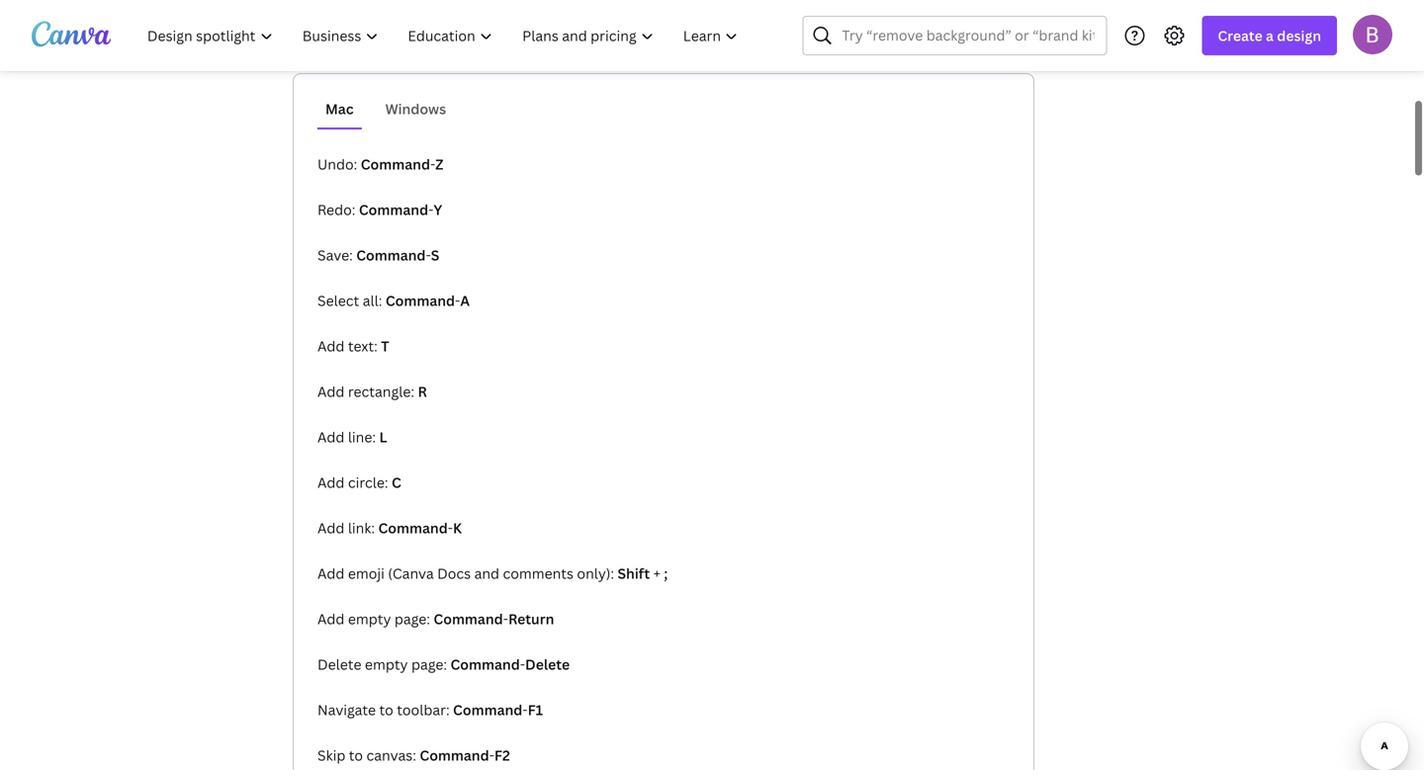 Task type: locate. For each thing, give the bounding box(es) containing it.
add left circle:
[[317, 473, 345, 492]]

link:
[[348, 519, 375, 538]]

1 horizontal spatial delete
[[525, 655, 570, 674]]

mac
[[325, 99, 354, 118]]

rectangle:
[[348, 382, 414, 401]]

6 add from the top
[[317, 564, 345, 583]]

page: up navigate to toolbar: command - f1
[[411, 655, 447, 674]]

command left y
[[359, 200, 428, 219]]

docs
[[437, 564, 471, 583]]

1 vertical spatial empty
[[365, 655, 408, 674]]

page: for delete empty page:
[[411, 655, 447, 674]]

redo: command - y
[[317, 200, 442, 219]]

add link: command - k
[[317, 519, 462, 538]]

add
[[317, 337, 345, 356], [317, 382, 345, 401], [317, 428, 345, 447], [317, 473, 345, 492], [317, 519, 345, 538], [317, 564, 345, 583], [317, 610, 345, 629]]

1 vertical spatial page:
[[411, 655, 447, 674]]

Try "remove background" or "brand kit" search field
[[842, 17, 1094, 54]]

to left toolbar:
[[379, 701, 393, 720]]

command
[[361, 155, 430, 174], [359, 200, 428, 219], [356, 246, 426, 265], [386, 291, 455, 310], [378, 519, 448, 538], [434, 610, 503, 629], [451, 655, 520, 674], [453, 701, 522, 720], [420, 746, 489, 765]]

bob builder image
[[1353, 15, 1393, 54]]

delete
[[317, 655, 361, 674], [525, 655, 570, 674]]

z
[[435, 155, 443, 174]]

command left z
[[361, 155, 430, 174]]

empty
[[348, 610, 391, 629], [365, 655, 408, 674]]

delete up f1
[[525, 655, 570, 674]]

select
[[317, 291, 359, 310]]

page: for add empty page:
[[394, 610, 430, 629]]

a
[[1266, 26, 1274, 45]]

5 add from the top
[[317, 519, 345, 538]]

skip to canvas: command - f2
[[317, 746, 510, 765]]

7 add from the top
[[317, 610, 345, 629]]

f2
[[494, 746, 510, 765]]

1 horizontal spatial to
[[379, 701, 393, 720]]

empty down emoji
[[348, 610, 391, 629]]

0 vertical spatial empty
[[348, 610, 391, 629]]

add left rectangle:
[[317, 382, 345, 401]]

r
[[418, 382, 427, 401]]

delete empty page: command - delete
[[317, 655, 570, 674]]

add left the link:
[[317, 519, 345, 538]]

1 add from the top
[[317, 337, 345, 356]]

2 add from the top
[[317, 382, 345, 401]]

all:
[[363, 291, 382, 310]]

save:
[[317, 246, 353, 265]]

text:
[[348, 337, 378, 356]]

-
[[430, 155, 435, 174], [428, 200, 434, 219], [426, 246, 431, 265], [455, 291, 460, 310], [448, 519, 453, 538], [503, 610, 508, 629], [520, 655, 525, 674], [522, 701, 528, 720], [489, 746, 494, 765]]

1 delete from the left
[[317, 655, 361, 674]]

windows button
[[377, 90, 454, 128]]

0 vertical spatial to
[[379, 701, 393, 720]]

add left text:
[[317, 337, 345, 356]]

a
[[460, 291, 470, 310]]

comments
[[503, 564, 574, 583]]

page: down (canva
[[394, 610, 430, 629]]

to for navigate
[[379, 701, 393, 720]]

undo:
[[317, 155, 357, 174]]

+
[[653, 564, 661, 583]]

add left emoji
[[317, 564, 345, 583]]

command left f2
[[420, 746, 489, 765]]

add line: l
[[317, 428, 387, 447]]

1 vertical spatial to
[[349, 746, 363, 765]]

command left f1
[[453, 701, 522, 720]]

mac button
[[317, 90, 362, 128]]

shift
[[618, 564, 650, 583]]

to right "skip"
[[349, 746, 363, 765]]

add left the line:
[[317, 428, 345, 447]]

redo:
[[317, 200, 356, 219]]

command down return
[[451, 655, 520, 674]]

and
[[474, 564, 500, 583]]

toolbar:
[[397, 701, 450, 720]]

add for add rectangle: r
[[317, 382, 345, 401]]

;
[[664, 564, 668, 583]]

add circle: c
[[317, 473, 401, 492]]

0 vertical spatial page:
[[394, 610, 430, 629]]

skip
[[317, 746, 345, 765]]

2 delete from the left
[[525, 655, 570, 674]]

command left s
[[356, 246, 426, 265]]

save: command - s
[[317, 246, 439, 265]]

0 horizontal spatial to
[[349, 746, 363, 765]]

top level navigation element
[[135, 16, 755, 55]]

t
[[381, 337, 389, 356]]

create
[[1218, 26, 1263, 45]]

0 horizontal spatial delete
[[317, 655, 361, 674]]

to
[[379, 701, 393, 720], [349, 746, 363, 765]]

3 add from the top
[[317, 428, 345, 447]]

add for add text: t
[[317, 337, 345, 356]]

empty up toolbar:
[[365, 655, 408, 674]]

4 add from the top
[[317, 473, 345, 492]]

add up navigate
[[317, 610, 345, 629]]

page:
[[394, 610, 430, 629], [411, 655, 447, 674]]

delete up navigate
[[317, 655, 361, 674]]

add rectangle: r
[[317, 382, 427, 401]]



Task type: describe. For each thing, give the bounding box(es) containing it.
design
[[1277, 26, 1321, 45]]

select all: command - a
[[317, 291, 470, 310]]

to for skip
[[349, 746, 363, 765]]

(canva
[[388, 564, 434, 583]]

l
[[379, 428, 387, 447]]

emoji
[[348, 564, 385, 583]]

f1
[[528, 701, 543, 720]]

command left a
[[386, 291, 455, 310]]

empty for delete
[[365, 655, 408, 674]]

navigate to toolbar: command - f1
[[317, 701, 543, 720]]

line:
[[348, 428, 376, 447]]

add text: t
[[317, 337, 389, 356]]

add for add line: l
[[317, 428, 345, 447]]

navigate
[[317, 701, 376, 720]]

add for add emoji (canva docs and comments only): shift + ;
[[317, 564, 345, 583]]

circle:
[[348, 473, 388, 492]]

add empty page: command - return
[[317, 610, 554, 629]]

s
[[431, 246, 439, 265]]

undo: command - z
[[317, 155, 443, 174]]

create a design
[[1218, 26, 1321, 45]]

y
[[434, 200, 442, 219]]

command left k
[[378, 519, 448, 538]]

create a design button
[[1202, 16, 1337, 55]]

add emoji (canva docs and comments only): shift + ;
[[317, 564, 668, 583]]

add for add link: command - k
[[317, 519, 345, 538]]

canvas:
[[366, 746, 416, 765]]

only):
[[577, 564, 614, 583]]

c
[[392, 473, 401, 492]]

empty for add
[[348, 610, 391, 629]]

add for add circle: c
[[317, 473, 345, 492]]

add for add empty page: command - return
[[317, 610, 345, 629]]

windows
[[385, 99, 446, 118]]

command down docs
[[434, 610, 503, 629]]

return
[[508, 610, 554, 629]]

k
[[453, 519, 462, 538]]



Task type: vqa. For each thing, say whether or not it's contained in the screenshot.


